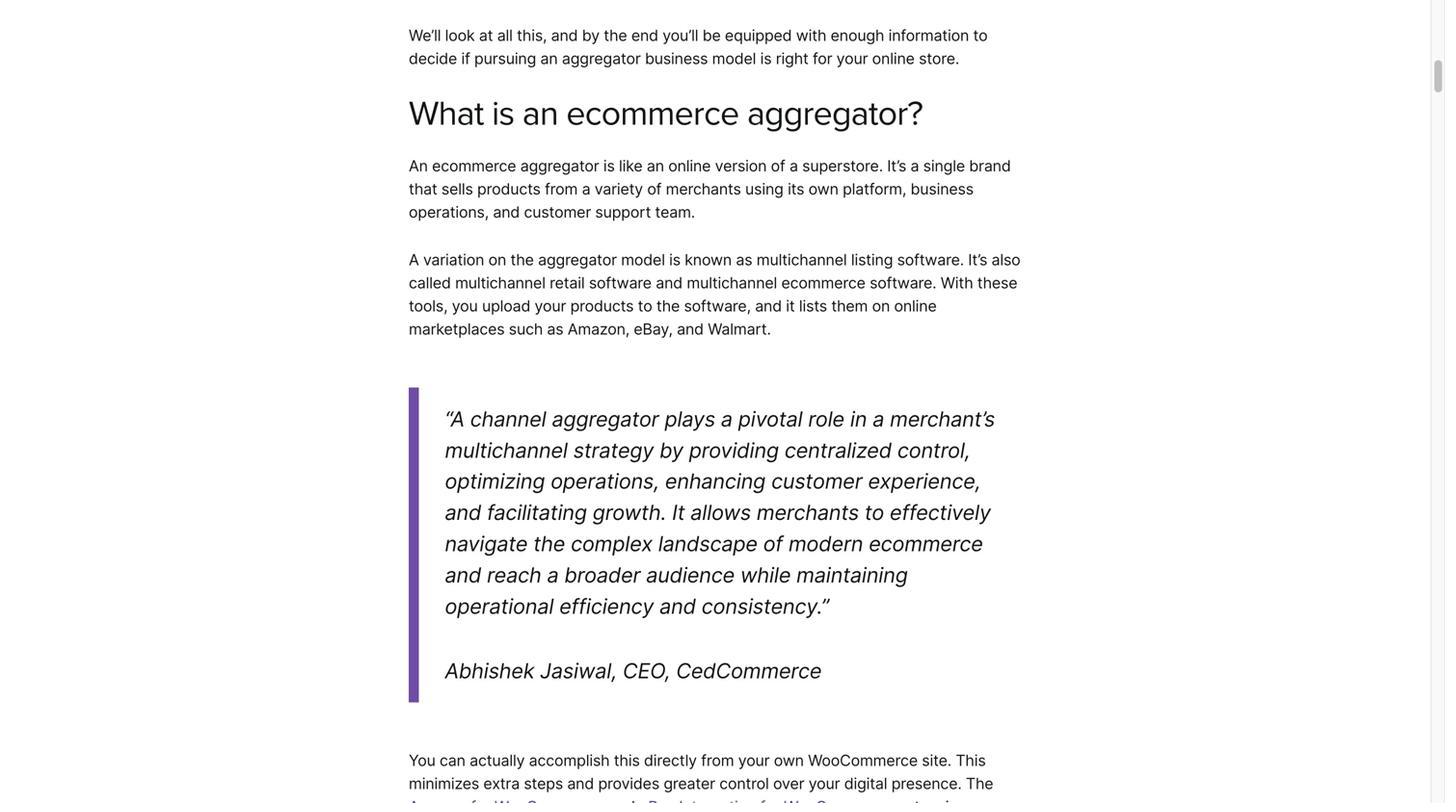 Task type: describe. For each thing, give the bounding box(es) containing it.
abhishek
[[445, 659, 534, 684]]

such
[[509, 320, 543, 339]]

in
[[850, 407, 867, 432]]

a up its
[[789, 156, 798, 175]]

amazon,
[[568, 320, 630, 339]]

with
[[941, 274, 973, 293]]

over
[[773, 775, 804, 794]]

listing
[[851, 251, 893, 270]]

"a
[[445, 407, 465, 432]]

business inside 'an ecommerce aggregator is like an online version of a superstore. it's a single brand that sells products from a variety of merchants using its own platform, business operations, and customer support team.'
[[910, 180, 974, 198]]

aggregator inside 'an ecommerce aggregator is like an online version of a superstore. it's a single brand that sells products from a variety of merchants using its own platform, business operations, and customer support team.'
[[520, 156, 599, 175]]

operations, inside 'an ecommerce aggregator is like an online version of a superstore. it's a single brand that sells products from a variety of merchants using its own platform, business operations, and customer support team.'
[[409, 203, 489, 221]]

to inside "a channel aggregator plays a pivotal role in a merchant's multichannel strategy by providing centralized control, optimizing operations, enhancing customer experience, and facilitating growth. it allows merchants to effectively navigate the complex landscape of modern ecommerce and reach a broader audience while maintaining operational efficiency and consistency."
[[865, 500, 884, 525]]

a left the variety
[[582, 180, 590, 198]]

navigate
[[445, 532, 528, 557]]

enhancing
[[665, 469, 766, 494]]

for
[[813, 49, 832, 68]]

them
[[831, 297, 868, 316]]

aggregator?
[[747, 93, 923, 134]]

the up ebay,
[[656, 297, 680, 316]]

actually
[[470, 752, 525, 771]]

software,
[[684, 297, 751, 316]]

directly
[[644, 752, 697, 771]]

we'll look at all this, and by the end you'll be equipped with enough information to decide if pursuing an aggregator business model is right for your online store.
[[409, 26, 988, 68]]

providing
[[689, 438, 779, 463]]

landscape
[[658, 532, 758, 557]]

retail
[[550, 274, 585, 293]]

known
[[685, 251, 732, 270]]

be
[[702, 26, 721, 45]]

marketplaces
[[409, 320, 505, 339]]

multichannel up software,
[[687, 274, 777, 293]]

consistency."
[[702, 594, 829, 619]]

customer inside "a channel aggregator plays a pivotal role in a merchant's multichannel strategy by providing centralized control, optimizing operations, enhancing customer experience, and facilitating growth. it allows merchants to effectively navigate the complex landscape of modern ecommerce and reach a broader audience while maintaining operational efficiency and consistency."
[[771, 469, 862, 494]]

a
[[409, 251, 419, 270]]

its
[[788, 180, 804, 198]]

centralized
[[785, 438, 892, 463]]

greater
[[664, 775, 715, 794]]

merchant's
[[890, 407, 995, 432]]

support
[[595, 203, 651, 221]]

provides
[[598, 775, 659, 794]]

jasiwal,
[[540, 659, 617, 684]]

single
[[923, 156, 965, 175]]

merchants inside 'an ecommerce aggregator is like an online version of a superstore. it's a single brand that sells products from a variety of merchants using its own platform, business operations, and customer support team.'
[[666, 180, 741, 198]]

an ecommerce aggregator is like an online version of a superstore. it's a single brand that sells products from a variety of merchants using its own platform, business operations, and customer support team.
[[409, 156, 1011, 221]]

broader
[[564, 563, 640, 588]]

it
[[672, 500, 685, 525]]

and down "navigate"
[[445, 563, 481, 588]]

it's inside the a variation on the aggregator model is known as multichannel listing software. it's also called multichannel retail software and multichannel ecommerce software. with these tools, you upload your products to the software, and it lists them on online marketplaces such as amazon, ebay, and walmart.
[[968, 251, 987, 270]]

online inside 'an ecommerce aggregator is like an online version of a superstore. it's a single brand that sells products from a variety of merchants using its own platform, business operations, and customer support team.'
[[668, 156, 711, 175]]

and up "navigate"
[[445, 500, 481, 525]]

equipped
[[725, 26, 792, 45]]

you can actually accomplish this directly from your own woocommerce site. this minimizes extra steps and provides greater control over your digital presence. the
[[409, 752, 993, 794]]

1 vertical spatial an
[[522, 93, 558, 134]]

the up upload
[[510, 251, 534, 270]]

brand
[[969, 156, 1011, 175]]

1 vertical spatial on
[[872, 297, 890, 316]]

a up providing
[[721, 407, 732, 432]]

ecommerce up like
[[566, 93, 739, 134]]

0 vertical spatial of
[[771, 156, 785, 175]]

own inside you can actually accomplish this directly from your own woocommerce site. this minimizes extra steps and provides greater control over your digital presence. the
[[774, 752, 804, 771]]

by inside we'll look at all this, and by the end you'll be equipped with enough information to decide if pursuing an aggregator business model is right for your online store.
[[582, 26, 600, 45]]

pivotal
[[738, 407, 802, 432]]

your inside we'll look at all this, and by the end you'll be equipped with enough information to decide if pursuing an aggregator business model is right for your online store.
[[836, 49, 868, 68]]

at
[[479, 26, 493, 45]]

using
[[745, 180, 783, 198]]

by inside "a channel aggregator plays a pivotal role in a merchant's multichannel strategy by providing centralized control, optimizing operations, enhancing customer experience, and facilitating growth. it allows merchants to effectively navigate the complex landscape of modern ecommerce and reach a broader audience while maintaining operational efficiency and consistency."
[[660, 438, 683, 463]]

abhishek jasiwal, ceo, cedcommerce
[[445, 659, 822, 684]]

it
[[786, 297, 795, 316]]

variation
[[423, 251, 484, 270]]

and down 'audience'
[[660, 594, 696, 619]]

decide
[[409, 49, 457, 68]]

channel
[[470, 407, 546, 432]]

digital
[[844, 775, 887, 794]]

this
[[956, 752, 986, 771]]

to inside the a variation on the aggregator model is known as multichannel listing software. it's also called multichannel retail software and multichannel ecommerce software. with these tools, you upload your products to the software, and it lists them on online marketplaces such as amazon, ebay, and walmart.
[[638, 297, 652, 316]]

a right reach
[[547, 563, 559, 588]]

lists
[[799, 297, 827, 316]]

products inside the a variation on the aggregator model is known as multichannel listing software. it's also called multichannel retail software and multichannel ecommerce software. with these tools, you upload your products to the software, and it lists them on online marketplaces such as amazon, ebay, and walmart.
[[570, 297, 634, 316]]

extra
[[483, 775, 520, 794]]

of inside "a channel aggregator plays a pivotal role in a merchant's multichannel strategy by providing centralized control, optimizing operations, enhancing customer experience, and facilitating growth. it allows merchants to effectively navigate the complex landscape of modern ecommerce and reach a broader audience while maintaining operational efficiency and consistency."
[[763, 532, 783, 557]]

the
[[966, 775, 993, 794]]

merchants inside "a channel aggregator plays a pivotal role in a merchant's multichannel strategy by providing centralized control, optimizing operations, enhancing customer experience, and facilitating growth. it allows merchants to effectively navigate the complex landscape of modern ecommerce and reach a broader audience while maintaining operational efficiency and consistency."
[[757, 500, 859, 525]]

business inside we'll look at all this, and by the end you'll be equipped with enough information to decide if pursuing an aggregator business model is right for your online store.
[[645, 49, 708, 68]]

strategy
[[573, 438, 654, 463]]

presence.
[[891, 775, 962, 794]]

to inside we'll look at all this, and by the end you'll be equipped with enough information to decide if pursuing an aggregator business model is right for your online store.
[[973, 26, 988, 45]]

your inside the a variation on the aggregator model is known as multichannel listing software. it's also called multichannel retail software and multichannel ecommerce software. with these tools, you upload your products to the software, and it lists them on online marketplaces such as amazon, ebay, and walmart.
[[535, 297, 566, 316]]

information
[[888, 26, 969, 45]]

platform,
[[843, 180, 906, 198]]

effectively
[[890, 500, 991, 525]]

tools,
[[409, 297, 448, 316]]

own inside 'an ecommerce aggregator is like an online version of a superstore. it's a single brand that sells products from a variety of merchants using its own platform, business operations, and customer support team.'
[[808, 180, 838, 198]]

multichannel up upload
[[455, 274, 545, 293]]

woocommerce
[[808, 752, 918, 771]]

plays
[[665, 407, 715, 432]]

it's inside 'an ecommerce aggregator is like an online version of a superstore. it's a single brand that sells products from a variety of merchants using its own platform, business operations, and customer support team.'
[[887, 156, 906, 175]]

multichannel up the it
[[756, 251, 847, 270]]

experience,
[[868, 469, 981, 494]]

ecommerce inside 'an ecommerce aggregator is like an online version of a superstore. it's a single brand that sells products from a variety of merchants using its own platform, business operations, and customer support team.'
[[432, 156, 516, 175]]

facilitating
[[487, 500, 587, 525]]

a left single
[[910, 156, 919, 175]]

0 vertical spatial on
[[488, 251, 506, 270]]

growth.
[[593, 500, 666, 525]]

ecommerce inside "a channel aggregator plays a pivotal role in a merchant's multichannel strategy by providing centralized control, optimizing operations, enhancing customer experience, and facilitating growth. it allows merchants to effectively navigate the complex landscape of modern ecommerce and reach a broader audience while maintaining operational efficiency and consistency."
[[869, 532, 983, 557]]

is down pursuing
[[492, 93, 514, 134]]

a right in at bottom
[[873, 407, 884, 432]]

reach
[[487, 563, 541, 588]]



Task type: vqa. For each thing, say whether or not it's contained in the screenshot.
Price By Quantity for WooCommerce is useful to sell product in wholesales or offer discount based on the quantity of purchase. Price
no



Task type: locate. For each thing, give the bounding box(es) containing it.
model inside the a variation on the aggregator model is known as multichannel listing software. it's also called multichannel retail software and multichannel ecommerce software. with these tools, you upload your products to the software, and it lists them on online marketplaces such as amazon, ebay, and walmart.
[[621, 251, 665, 270]]

products right sells
[[477, 180, 541, 198]]

1 vertical spatial operations,
[[551, 469, 659, 494]]

1 horizontal spatial on
[[872, 297, 890, 316]]

cedcommerce
[[676, 659, 822, 684]]

1 vertical spatial it's
[[968, 251, 987, 270]]

to right the information
[[973, 26, 988, 45]]

aggregator inside we'll look at all this, and by the end you'll be equipped with enough information to decide if pursuing an aggregator business model is right for your online store.
[[562, 49, 641, 68]]

merchants up modern
[[757, 500, 859, 525]]

2 vertical spatial of
[[763, 532, 783, 557]]

aggregator up the variety
[[520, 156, 599, 175]]

online down the information
[[872, 49, 915, 68]]

1 horizontal spatial it's
[[968, 251, 987, 270]]

also
[[991, 251, 1020, 270]]

as right 'known'
[[736, 251, 752, 270]]

customer down centralized at the right
[[771, 469, 862, 494]]

look
[[445, 26, 475, 45]]

an inside 'an ecommerce aggregator is like an online version of a superstore. it's a single brand that sells products from a variety of merchants using its own platform, business operations, and customer support team.'
[[647, 156, 664, 175]]

optimizing
[[445, 469, 545, 494]]

1 horizontal spatial business
[[910, 180, 974, 198]]

a variation on the aggregator model is known as multichannel listing software. it's also called multichannel retail software and multichannel ecommerce software. with these tools, you upload your products to the software, and it lists them on online marketplaces such as amazon, ebay, and walmart.
[[409, 251, 1020, 339]]

audience
[[646, 563, 735, 588]]

it's left also
[[968, 251, 987, 270]]

variety
[[595, 180, 643, 198]]

0 horizontal spatial merchants
[[666, 180, 741, 198]]

site.
[[922, 752, 951, 771]]

a
[[789, 156, 798, 175], [910, 156, 919, 175], [582, 180, 590, 198], [721, 407, 732, 432], [873, 407, 884, 432], [547, 563, 559, 588]]

1 vertical spatial to
[[638, 297, 652, 316]]

1 vertical spatial by
[[660, 438, 683, 463]]

control,
[[897, 438, 970, 463]]

of
[[771, 156, 785, 175], [647, 180, 662, 198], [763, 532, 783, 557]]

to up ebay,
[[638, 297, 652, 316]]

model down be
[[712, 49, 756, 68]]

1 horizontal spatial merchants
[[757, 500, 859, 525]]

of up team.
[[647, 180, 662, 198]]

2 vertical spatial an
[[647, 156, 664, 175]]

is left 'known'
[[669, 251, 681, 270]]

the inside "a channel aggregator plays a pivotal role in a merchant's multichannel strategy by providing centralized control, optimizing operations, enhancing customer experience, and facilitating growth. it allows merchants to effectively navigate the complex landscape of modern ecommerce and reach a broader audience while maintaining operational efficiency and consistency."
[[533, 532, 565, 557]]

if
[[461, 49, 470, 68]]

from inside you can actually accomplish this directly from your own woocommerce site. this minimizes extra steps and provides greater control over your digital presence. the
[[701, 752, 734, 771]]

1 vertical spatial model
[[621, 251, 665, 270]]

0 vertical spatial by
[[582, 26, 600, 45]]

ecommerce up sells
[[432, 156, 516, 175]]

to down experience,
[[865, 500, 884, 525]]

products inside 'an ecommerce aggregator is like an online version of a superstore. it's a single brand that sells products from a variety of merchants using its own platform, business operations, and customer support team.'
[[477, 180, 541, 198]]

business down you'll at the top left
[[645, 49, 708, 68]]

like
[[619, 156, 643, 175]]

0 horizontal spatial own
[[774, 752, 804, 771]]

sells
[[441, 180, 473, 198]]

0 vertical spatial from
[[545, 180, 578, 198]]

these
[[977, 274, 1017, 293]]

operations, inside "a channel aggregator plays a pivotal role in a merchant's multichannel strategy by providing centralized control, optimizing operations, enhancing customer experience, and facilitating growth. it allows merchants to effectively navigate the complex landscape of modern ecommerce and reach a broader audience while maintaining operational efficiency and consistency."
[[551, 469, 659, 494]]

as right such
[[547, 320, 563, 339]]

0 vertical spatial own
[[808, 180, 838, 198]]

customer left support
[[524, 203, 591, 221]]

0 vertical spatial operations,
[[409, 203, 489, 221]]

the inside we'll look at all this, and by the end you'll be equipped with enough information to decide if pursuing an aggregator business model is right for your online store.
[[604, 26, 627, 45]]

you
[[452, 297, 478, 316]]

model up the software
[[621, 251, 665, 270]]

aggregator inside "a channel aggregator plays a pivotal role in a merchant's multichannel strategy by providing centralized control, optimizing operations, enhancing customer experience, and facilitating growth. it allows merchants to effectively navigate the complex landscape of modern ecommerce and reach a broader audience while maintaining operational efficiency and consistency."
[[552, 407, 659, 432]]

0 horizontal spatial products
[[477, 180, 541, 198]]

2 horizontal spatial to
[[973, 26, 988, 45]]

from left the variety
[[545, 180, 578, 198]]

own
[[808, 180, 838, 198], [774, 752, 804, 771]]

your up the control
[[738, 752, 770, 771]]

1 horizontal spatial to
[[865, 500, 884, 525]]

and inside you can actually accomplish this directly from your own woocommerce site. this minimizes extra steps and provides greater control over your digital presence. the
[[567, 775, 594, 794]]

control
[[719, 775, 769, 794]]

0 vertical spatial it's
[[887, 156, 906, 175]]

1 vertical spatial merchants
[[757, 500, 859, 525]]

products up the amazon,
[[570, 297, 634, 316]]

business down single
[[910, 180, 974, 198]]

ecommerce inside the a variation on the aggregator model is known as multichannel listing software. it's also called multichannel retail software and multichannel ecommerce software. with these tools, you upload your products to the software, and it lists them on online marketplaces such as amazon, ebay, and walmart.
[[781, 274, 865, 293]]

minimizes
[[409, 775, 479, 794]]

it's up platform,
[[887, 156, 906, 175]]

operations, down sells
[[409, 203, 489, 221]]

your
[[836, 49, 868, 68], [535, 297, 566, 316], [738, 752, 770, 771], [808, 775, 840, 794]]

own right its
[[808, 180, 838, 198]]

operations,
[[409, 203, 489, 221], [551, 469, 659, 494]]

of up while
[[763, 532, 783, 557]]

0 horizontal spatial it's
[[887, 156, 906, 175]]

ecommerce up lists
[[781, 274, 865, 293]]

with
[[796, 26, 826, 45]]

ecommerce down effectively
[[869, 532, 983, 557]]

1 vertical spatial customer
[[771, 469, 862, 494]]

the left end
[[604, 26, 627, 45]]

can
[[440, 752, 465, 771]]

0 horizontal spatial business
[[645, 49, 708, 68]]

is inside we'll look at all this, and by the end you'll be equipped with enough information to decide if pursuing an aggregator business model is right for your online store.
[[760, 49, 772, 68]]

version
[[715, 156, 767, 175]]

you
[[409, 752, 435, 771]]

and right the software
[[656, 274, 683, 293]]

from up the control
[[701, 752, 734, 771]]

is inside 'an ecommerce aggregator is like an online version of a superstore. it's a single brand that sells products from a variety of merchants using its own platform, business operations, and customer support team.'
[[603, 156, 615, 175]]

while
[[740, 563, 791, 588]]

2 vertical spatial to
[[865, 500, 884, 525]]

maintaining
[[796, 563, 908, 588]]

the down facilitating
[[533, 532, 565, 557]]

1 vertical spatial products
[[570, 297, 634, 316]]

by down plays
[[660, 438, 683, 463]]

and inside 'an ecommerce aggregator is like an online version of a superstore. it's a single brand that sells products from a variety of merchants using its own platform, business operations, and customer support team.'
[[493, 203, 520, 221]]

role
[[808, 407, 844, 432]]

is left like
[[603, 156, 615, 175]]

1 vertical spatial own
[[774, 752, 804, 771]]

from inside 'an ecommerce aggregator is like an online version of a superstore. it's a single brand that sells products from a variety of merchants using its own platform, business operations, and customer support team.'
[[545, 180, 578, 198]]

software. down listing
[[870, 274, 936, 293]]

0 horizontal spatial operations,
[[409, 203, 489, 221]]

on
[[488, 251, 506, 270], [872, 297, 890, 316]]

0 vertical spatial as
[[736, 251, 752, 270]]

and left the it
[[755, 297, 782, 316]]

1 vertical spatial business
[[910, 180, 974, 198]]

1 horizontal spatial from
[[701, 752, 734, 771]]

1 horizontal spatial as
[[736, 251, 752, 270]]

1 horizontal spatial customer
[[771, 469, 862, 494]]

by left end
[[582, 26, 600, 45]]

as
[[736, 251, 752, 270], [547, 320, 563, 339]]

0 vertical spatial online
[[872, 49, 915, 68]]

1 vertical spatial of
[[647, 180, 662, 198]]

online inside the a variation on the aggregator model is known as multichannel listing software. it's also called multichannel retail software and multichannel ecommerce software. with these tools, you upload your products to the software, and it lists them on online marketplaces such as amazon, ebay, and walmart.
[[894, 297, 937, 316]]

business
[[645, 49, 708, 68], [910, 180, 974, 198]]

walmart.
[[708, 320, 771, 339]]

online inside we'll look at all this, and by the end you'll be equipped with enough information to decide if pursuing an aggregator business model is right for your online store.
[[872, 49, 915, 68]]

0 vertical spatial business
[[645, 49, 708, 68]]

0 horizontal spatial from
[[545, 180, 578, 198]]

your right "over"
[[808, 775, 840, 794]]

1 vertical spatial as
[[547, 320, 563, 339]]

software.
[[897, 251, 964, 270], [870, 274, 936, 293]]

1 horizontal spatial own
[[808, 180, 838, 198]]

is inside the a variation on the aggregator model is known as multichannel listing software. it's also called multichannel retail software and multichannel ecommerce software. with these tools, you upload your products to the software, and it lists them on online marketplaces such as amazon, ebay, and walmart.
[[669, 251, 681, 270]]

software
[[589, 274, 652, 293]]

0 vertical spatial software.
[[897, 251, 964, 270]]

it's
[[887, 156, 906, 175], [968, 251, 987, 270]]

own up "over"
[[774, 752, 804, 771]]

0 vertical spatial merchants
[[666, 180, 741, 198]]

complex
[[571, 532, 652, 557]]

enough
[[831, 26, 884, 45]]

called
[[409, 274, 451, 293]]

what is an ecommerce aggregator?
[[409, 93, 923, 134]]

operations, down strategy in the bottom left of the page
[[551, 469, 659, 494]]

on right them
[[872, 297, 890, 316]]

0 vertical spatial model
[[712, 49, 756, 68]]

an right like
[[647, 156, 664, 175]]

modern
[[788, 532, 863, 557]]

online up team.
[[668, 156, 711, 175]]

"a channel aggregator plays a pivotal role in a merchant's multichannel strategy by providing centralized control, optimizing operations, enhancing customer experience, and facilitating growth. it allows merchants to effectively navigate the complex landscape of modern ecommerce and reach a broader audience while maintaining operational efficiency and consistency."
[[445, 407, 995, 619]]

customer inside 'an ecommerce aggregator is like an online version of a superstore. it's a single brand that sells products from a variety of merchants using its own platform, business operations, and customer support team.'
[[524, 203, 591, 221]]

0 horizontal spatial as
[[547, 320, 563, 339]]

0 horizontal spatial by
[[582, 26, 600, 45]]

of up using
[[771, 156, 785, 175]]

and down software,
[[677, 320, 704, 339]]

an
[[409, 156, 428, 175]]

accomplish
[[529, 752, 610, 771]]

you'll
[[662, 26, 698, 45]]

operational
[[445, 594, 554, 619]]

pursuing
[[474, 49, 536, 68]]

0 horizontal spatial customer
[[524, 203, 591, 221]]

and up upload
[[493, 203, 520, 221]]

and down accomplish
[[567, 775, 594, 794]]

an down pursuing
[[522, 93, 558, 134]]

0 vertical spatial customer
[[524, 203, 591, 221]]

an
[[540, 49, 558, 68], [522, 93, 558, 134], [647, 156, 664, 175]]

multichannel inside "a channel aggregator plays a pivotal role in a merchant's multichannel strategy by providing centralized control, optimizing operations, enhancing customer experience, and facilitating growth. it allows merchants to effectively navigate the complex landscape of modern ecommerce and reach a broader audience while maintaining operational efficiency and consistency."
[[445, 438, 568, 463]]

aggregator
[[562, 49, 641, 68], [520, 156, 599, 175], [538, 251, 617, 270], [552, 407, 659, 432]]

products
[[477, 180, 541, 198], [570, 297, 634, 316]]

0 horizontal spatial on
[[488, 251, 506, 270]]

and inside we'll look at all this, and by the end you'll be equipped with enough information to decide if pursuing an aggregator business model is right for your online store.
[[551, 26, 578, 45]]

0 vertical spatial products
[[477, 180, 541, 198]]

we'll
[[409, 26, 441, 45]]

0 vertical spatial an
[[540, 49, 558, 68]]

and right this,
[[551, 26, 578, 45]]

customer
[[524, 203, 591, 221], [771, 469, 862, 494]]

aggregator up retail at the left of page
[[538, 251, 617, 270]]

1 vertical spatial from
[[701, 752, 734, 771]]

store.
[[919, 49, 959, 68]]

1 horizontal spatial by
[[660, 438, 683, 463]]

aggregator inside the a variation on the aggregator model is known as multichannel listing software. it's also called multichannel retail software and multichannel ecommerce software. with these tools, you upload your products to the software, and it lists them on online marketplaces such as amazon, ebay, and walmart.
[[538, 251, 617, 270]]

ebay,
[[634, 320, 673, 339]]

is down equipped
[[760, 49, 772, 68]]

1 horizontal spatial model
[[712, 49, 756, 68]]

0 vertical spatial to
[[973, 26, 988, 45]]

what
[[409, 93, 484, 134]]

multichannel
[[756, 251, 847, 270], [455, 274, 545, 293], [687, 274, 777, 293], [445, 438, 568, 463]]

ceo,
[[623, 659, 670, 684]]

your down enough
[[836, 49, 868, 68]]

1 vertical spatial software.
[[870, 274, 936, 293]]

on right variation
[[488, 251, 506, 270]]

this,
[[517, 26, 547, 45]]

that
[[409, 180, 437, 198]]

1 horizontal spatial products
[[570, 297, 634, 316]]

1 vertical spatial online
[[668, 156, 711, 175]]

the
[[604, 26, 627, 45], [510, 251, 534, 270], [656, 297, 680, 316], [533, 532, 565, 557]]

an down this,
[[540, 49, 558, 68]]

2 vertical spatial online
[[894, 297, 937, 316]]

aggregator up strategy in the bottom left of the page
[[552, 407, 659, 432]]

merchants up team.
[[666, 180, 741, 198]]

right
[[776, 49, 808, 68]]

team.
[[655, 203, 695, 221]]

0 horizontal spatial to
[[638, 297, 652, 316]]

1 horizontal spatial operations,
[[551, 469, 659, 494]]

aggregator down end
[[562, 49, 641, 68]]

software. up with
[[897, 251, 964, 270]]

all
[[497, 26, 513, 45]]

an inside we'll look at all this, and by the end you'll be equipped with enough information to decide if pursuing an aggregator business model is right for your online store.
[[540, 49, 558, 68]]

your down retail at the left of page
[[535, 297, 566, 316]]

efficiency
[[559, 594, 654, 619]]

online right them
[[894, 297, 937, 316]]

multichannel down channel
[[445, 438, 568, 463]]

model inside we'll look at all this, and by the end you'll be equipped with enough information to decide if pursuing an aggregator business model is right for your online store.
[[712, 49, 756, 68]]

0 horizontal spatial model
[[621, 251, 665, 270]]



